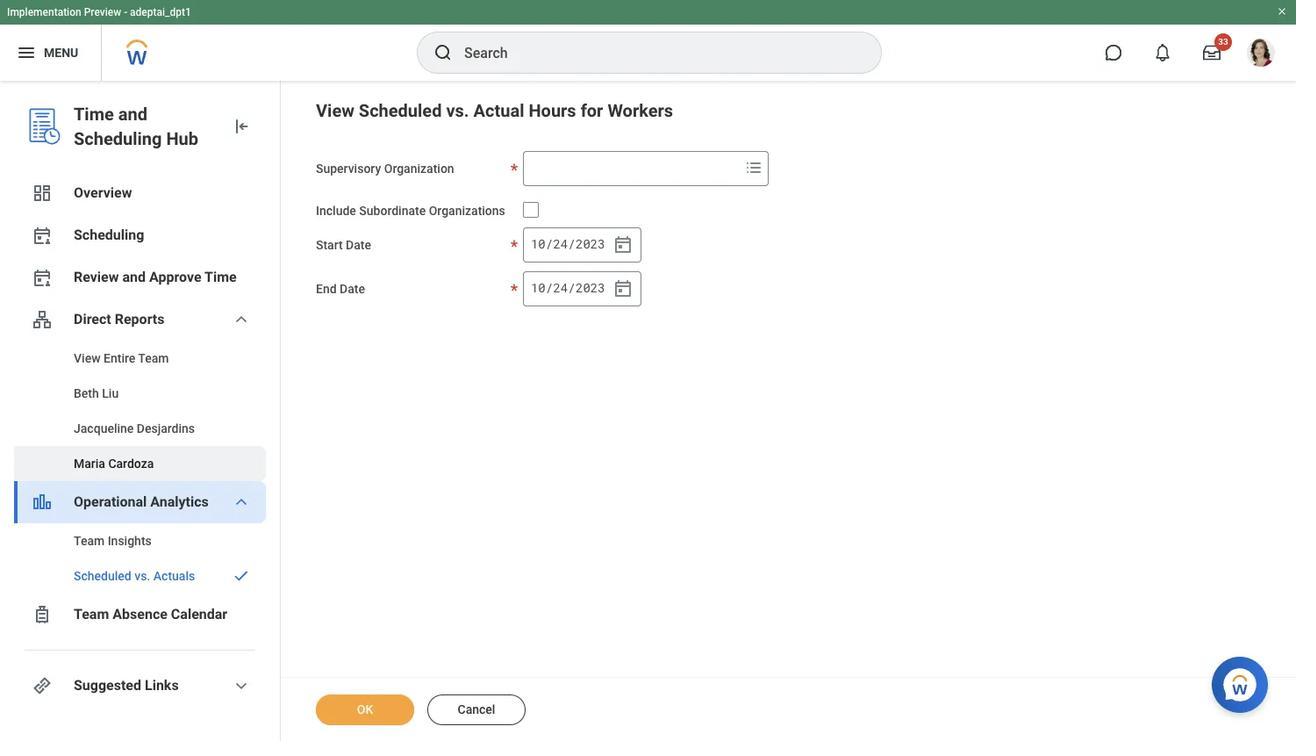Task type: describe. For each thing, give the bounding box(es) containing it.
2023 for end date
[[576, 280, 606, 296]]

cardoza
[[108, 457, 154, 471]]

calendar image
[[613, 234, 634, 255]]

chevron down small image
[[231, 492, 252, 513]]

implementation
[[7, 6, 81, 18]]

absence
[[113, 606, 168, 623]]

approve
[[149, 269, 202, 285]]

operational analytics button
[[14, 481, 266, 523]]

team for team absence calendar
[[74, 606, 109, 623]]

direct reports element
[[14, 341, 266, 481]]

menu banner
[[0, 0, 1297, 81]]

end date group
[[523, 271, 642, 306]]

jacqueline desjardins link
[[14, 411, 266, 446]]

Supervisory Organization field
[[524, 153, 740, 184]]

workers
[[608, 100, 673, 121]]

prompts image
[[744, 157, 765, 178]]

2023 for start date
[[576, 236, 606, 252]]

maria
[[74, 457, 105, 471]]

organizations
[[429, 204, 506, 218]]

-
[[124, 6, 127, 18]]

profile logan mcneil image
[[1248, 39, 1276, 70]]

scheduling inside "time and scheduling hub"
[[74, 128, 162, 149]]

33
[[1219, 37, 1229, 47]]

hours
[[529, 100, 577, 121]]

24 for start date
[[554, 236, 568, 252]]

start
[[316, 238, 343, 252]]

preview
[[84, 6, 121, 18]]

review and approve time link
[[14, 256, 266, 299]]

actual
[[474, 100, 525, 121]]

check image
[[231, 567, 252, 585]]

links
[[145, 677, 179, 694]]

10 for end date
[[531, 280, 546, 296]]

menu button
[[0, 25, 101, 81]]

direct
[[74, 311, 111, 327]]

for
[[581, 100, 604, 121]]

time and scheduling hub element
[[74, 102, 217, 151]]

maria cardoza
[[74, 457, 154, 471]]

and for review
[[122, 269, 146, 285]]

team inside direct reports element
[[138, 351, 169, 365]]

chevron down small image for reports
[[231, 309, 252, 330]]

operational analytics element
[[14, 523, 266, 594]]

hub
[[166, 128, 198, 149]]

inbox large image
[[1204, 44, 1221, 61]]

include
[[316, 204, 356, 218]]

2 scheduling from the top
[[74, 227, 144, 243]]

view entire team link
[[14, 341, 266, 376]]

team insights
[[74, 534, 152, 548]]

1 horizontal spatial vs.
[[446, 100, 469, 121]]

scheduling link
[[14, 214, 266, 256]]

ok
[[357, 702, 373, 716]]

10 / 24 / 2023 for start date
[[531, 236, 606, 252]]

suggested links
[[74, 677, 179, 694]]

Search Workday  search field
[[464, 33, 846, 72]]

suggested links button
[[14, 665, 266, 707]]

close environment banner image
[[1278, 6, 1288, 17]]

date for start date
[[346, 238, 371, 252]]

reports
[[115, 311, 165, 327]]

review
[[74, 269, 119, 285]]

calendar user solid image
[[32, 267, 53, 288]]

notifications large image
[[1155, 44, 1172, 61]]

maria cardoza link
[[14, 446, 266, 481]]

desjardins
[[137, 421, 195, 435]]

organization
[[384, 162, 455, 176]]

1 horizontal spatial scheduled
[[359, 100, 442, 121]]

view team image
[[32, 309, 53, 330]]

team insights link
[[14, 523, 266, 558]]



Task type: locate. For each thing, give the bounding box(es) containing it.
task timeoff image
[[32, 604, 53, 625]]

direct reports button
[[14, 299, 266, 341]]

date right end
[[340, 282, 365, 296]]

analytics
[[150, 493, 209, 510]]

1 vertical spatial chevron down small image
[[231, 675, 252, 696]]

view for view entire team
[[74, 351, 101, 365]]

team absence calendar
[[74, 606, 228, 623]]

beth liu
[[74, 386, 119, 400]]

10 inside start date group
[[531, 236, 546, 252]]

1 vertical spatial view
[[74, 351, 101, 365]]

24
[[554, 236, 568, 252], [554, 280, 568, 296]]

0 vertical spatial 2023
[[576, 236, 606, 252]]

scheduled down team insights at bottom left
[[74, 569, 131, 583]]

0 vertical spatial and
[[118, 104, 147, 125]]

scheduled vs. actuals
[[74, 569, 195, 583]]

start date
[[316, 238, 371, 252]]

1 2023 from the top
[[576, 236, 606, 252]]

0 horizontal spatial view
[[74, 351, 101, 365]]

overview
[[74, 184, 132, 201]]

justify image
[[16, 42, 37, 63]]

/
[[546, 236, 553, 252], [568, 236, 576, 252], [546, 280, 553, 296], [568, 280, 576, 296]]

0 vertical spatial team
[[138, 351, 169, 365]]

and right review
[[122, 269, 146, 285]]

scheduled vs. actuals link
[[14, 558, 266, 594]]

1 vertical spatial 2023
[[576, 280, 606, 296]]

1 horizontal spatial time
[[205, 269, 237, 285]]

link image
[[32, 675, 53, 696]]

view
[[316, 100, 355, 121], [74, 351, 101, 365]]

team left the 'absence'
[[74, 606, 109, 623]]

navigation pane region
[[0, 81, 281, 741]]

team absence calendar link
[[14, 594, 266, 636]]

0 vertical spatial time
[[74, 104, 114, 125]]

scheduled
[[359, 100, 442, 121], [74, 569, 131, 583]]

view inside view entire team link
[[74, 351, 101, 365]]

0 horizontal spatial scheduled
[[74, 569, 131, 583]]

include subordinate organizations
[[316, 204, 506, 218]]

1 vertical spatial time
[[205, 269, 237, 285]]

date for end date
[[340, 282, 365, 296]]

view for view scheduled vs. actual hours for workers
[[316, 100, 355, 121]]

search image
[[433, 42, 454, 63]]

2 2023 from the top
[[576, 280, 606, 296]]

10 / 24 / 2023 inside end date group
[[531, 280, 606, 296]]

0 vertical spatial scheduling
[[74, 128, 162, 149]]

1 vertical spatial team
[[74, 534, 105, 548]]

2023 inside start date group
[[576, 236, 606, 252]]

scheduled inside operational analytics element
[[74, 569, 131, 583]]

2023 left calendar icon
[[576, 280, 606, 296]]

suggested
[[74, 677, 141, 694]]

time right approve
[[205, 269, 237, 285]]

team left the insights
[[74, 534, 105, 548]]

vs. inside operational analytics element
[[135, 569, 150, 583]]

view left entire on the top
[[74, 351, 101, 365]]

calendar
[[171, 606, 228, 623]]

chevron down small image
[[231, 309, 252, 330], [231, 675, 252, 696]]

1 vertical spatial 24
[[554, 280, 568, 296]]

team inside operational analytics element
[[74, 534, 105, 548]]

0 vertical spatial scheduled
[[359, 100, 442, 121]]

cancel button
[[428, 695, 526, 725]]

cancel
[[458, 702, 496, 716]]

2 chevron down small image from the top
[[231, 675, 252, 696]]

1 vertical spatial 10
[[531, 280, 546, 296]]

date right start
[[346, 238, 371, 252]]

2023 inside end date group
[[576, 280, 606, 296]]

entire
[[104, 351, 135, 365]]

10 down start date group
[[531, 280, 546, 296]]

end date
[[316, 282, 365, 296]]

review and approve time
[[74, 269, 237, 285]]

liu
[[102, 386, 119, 400]]

vs.
[[446, 100, 469, 121], [135, 569, 150, 583]]

view up "supervisory"
[[316, 100, 355, 121]]

ok button
[[316, 695, 414, 725]]

calendar user solid image
[[32, 225, 53, 246]]

1 vertical spatial 10 / 24 / 2023
[[531, 280, 606, 296]]

1 vertical spatial scheduled
[[74, 569, 131, 583]]

implementation preview -   adeptai_dpt1
[[7, 6, 191, 18]]

view entire team
[[74, 351, 169, 365]]

operational analytics
[[74, 493, 209, 510]]

supervisory organization
[[316, 162, 455, 176]]

0 vertical spatial vs.
[[446, 100, 469, 121]]

menu
[[44, 45, 78, 59]]

1 10 from the top
[[531, 236, 546, 252]]

1 vertical spatial date
[[340, 282, 365, 296]]

vs. left actual
[[446, 100, 469, 121]]

1 vertical spatial scheduling
[[74, 227, 144, 243]]

2 vertical spatial team
[[74, 606, 109, 623]]

insights
[[108, 534, 152, 548]]

10 for start date
[[531, 236, 546, 252]]

scheduling up overview
[[74, 128, 162, 149]]

2023
[[576, 236, 606, 252], [576, 280, 606, 296]]

24 inside start date group
[[554, 236, 568, 252]]

0 vertical spatial view
[[316, 100, 355, 121]]

actuals
[[153, 569, 195, 583]]

transformation import image
[[231, 116, 252, 137]]

time
[[74, 104, 114, 125], [205, 269, 237, 285]]

1 horizontal spatial view
[[316, 100, 355, 121]]

dashboard image
[[32, 183, 53, 204]]

1 scheduling from the top
[[74, 128, 162, 149]]

overview link
[[14, 172, 266, 214]]

24 for end date
[[554, 280, 568, 296]]

scheduled up supervisory organization
[[359, 100, 442, 121]]

2 24 from the top
[[554, 280, 568, 296]]

0 vertical spatial date
[[346, 238, 371, 252]]

10
[[531, 236, 546, 252], [531, 280, 546, 296]]

1 10 / 24 / 2023 from the top
[[531, 236, 606, 252]]

team
[[138, 351, 169, 365], [74, 534, 105, 548], [74, 606, 109, 623]]

10 inside end date group
[[531, 280, 546, 296]]

supervisory
[[316, 162, 381, 176]]

time and scheduling hub
[[74, 104, 198, 149]]

view scheduled vs. actual hours for workers
[[316, 100, 673, 121]]

time inside "time and scheduling hub"
[[74, 104, 114, 125]]

team right entire on the top
[[138, 351, 169, 365]]

chevron down small image inside direct reports dropdown button
[[231, 309, 252, 330]]

2023 left calendar image
[[576, 236, 606, 252]]

24 down start date group
[[554, 280, 568, 296]]

jacqueline
[[74, 421, 134, 435]]

24 inside end date group
[[554, 280, 568, 296]]

date
[[346, 238, 371, 252], [340, 282, 365, 296]]

beth
[[74, 386, 99, 400]]

chevron down small image inside suggested links 'dropdown button'
[[231, 675, 252, 696]]

chevron down small image for links
[[231, 675, 252, 696]]

subordinate
[[359, 204, 426, 218]]

10 / 24 / 2023 down start date group
[[531, 280, 606, 296]]

33 button
[[1193, 33, 1233, 72]]

10 / 24 / 2023 for end date
[[531, 280, 606, 296]]

24 up end date group
[[554, 236, 568, 252]]

and
[[118, 104, 147, 125], [122, 269, 146, 285]]

0 vertical spatial chevron down small image
[[231, 309, 252, 330]]

10 / 24 / 2023 up end date group
[[531, 236, 606, 252]]

1 24 from the top
[[554, 236, 568, 252]]

0 vertical spatial 24
[[554, 236, 568, 252]]

10 / 24 / 2023 inside start date group
[[531, 236, 606, 252]]

0 vertical spatial 10 / 24 / 2023
[[531, 236, 606, 252]]

jacqueline desjardins
[[74, 421, 195, 435]]

team for team insights
[[74, 534, 105, 548]]

vs. left actuals
[[135, 569, 150, 583]]

beth liu link
[[14, 376, 266, 411]]

chart image
[[32, 492, 53, 513]]

calendar image
[[613, 278, 634, 299]]

0 horizontal spatial time
[[74, 104, 114, 125]]

start date group
[[523, 227, 642, 262]]

1 chevron down small image from the top
[[231, 309, 252, 330]]

and inside "time and scheduling hub"
[[118, 104, 147, 125]]

10 up end date group
[[531, 236, 546, 252]]

direct reports
[[74, 311, 165, 327]]

operational
[[74, 493, 147, 510]]

10 / 24 / 2023
[[531, 236, 606, 252], [531, 280, 606, 296]]

adeptai_dpt1
[[130, 6, 191, 18]]

and up overview 'link'
[[118, 104, 147, 125]]

1 vertical spatial and
[[122, 269, 146, 285]]

time down menu on the left of the page
[[74, 104, 114, 125]]

scheduling down overview
[[74, 227, 144, 243]]

0 vertical spatial 10
[[531, 236, 546, 252]]

and for time
[[118, 104, 147, 125]]

1 vertical spatial vs.
[[135, 569, 150, 583]]

scheduling
[[74, 128, 162, 149], [74, 227, 144, 243]]

2 10 from the top
[[531, 280, 546, 296]]

0 horizontal spatial vs.
[[135, 569, 150, 583]]

2 10 / 24 / 2023 from the top
[[531, 280, 606, 296]]

end
[[316, 282, 337, 296]]



Task type: vqa. For each thing, say whether or not it's contained in the screenshot.
Maria Cardoza Link
yes



